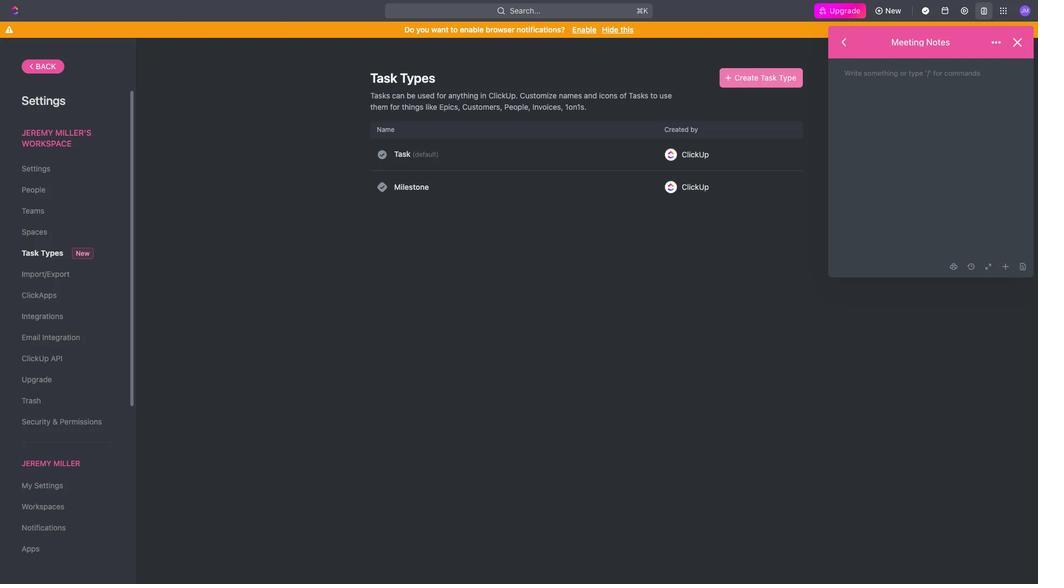 Task type: vqa. For each thing, say whether or not it's contained in the screenshot.
in at the left top of page
yes



Task type: locate. For each thing, give the bounding box(es) containing it.
0 vertical spatial jeremy
[[22, 128, 53, 137]]

to left the use
[[651, 91, 658, 100]]

upgrade inside settings element
[[22, 375, 52, 384]]

search...
[[510, 6, 541, 15]]

settings up people
[[22, 164, 51, 173]]

you
[[417, 25, 429, 34]]

upgrade link
[[815, 3, 866, 18], [22, 371, 108, 389]]

0 horizontal spatial tasks
[[371, 91, 390, 100]]

for up epics,
[[437, 91, 447, 100]]

0 horizontal spatial types
[[41, 248, 63, 257]]

settings down back link
[[22, 94, 66, 108]]

want
[[431, 25, 449, 34]]

upgrade down 'clickup api'
[[22, 375, 52, 384]]

apps
[[22, 544, 40, 553]]

0 vertical spatial for
[[437, 91, 447, 100]]

invoices,
[[533, 102, 563, 111]]

enable
[[573, 25, 597, 34]]

clickup
[[682, 150, 709, 159], [682, 182, 709, 191], [22, 354, 49, 363]]

tasks up them
[[371, 91, 390, 100]]

1 horizontal spatial task types
[[371, 70, 435, 85]]

1 horizontal spatial upgrade
[[830, 6, 861, 15]]

use
[[660, 91, 672, 100]]

upgrade link down clickup api link
[[22, 371, 108, 389]]

task
[[371, 70, 397, 85], [761, 73, 777, 82], [394, 149, 411, 158], [22, 248, 39, 257]]

new up import/export link
[[76, 249, 90, 257]]

1 vertical spatial task types
[[22, 248, 63, 257]]

jm button
[[1017, 2, 1034, 19]]

new up meeting
[[886, 6, 902, 15]]

to right want
[[451, 25, 458, 34]]

jeremy miller
[[22, 459, 80, 468]]

1 vertical spatial new
[[76, 249, 90, 257]]

customize
[[520, 91, 557, 100]]

import/export link
[[22, 265, 108, 283]]

for down can
[[390, 102, 400, 111]]

1 horizontal spatial upgrade link
[[815, 3, 866, 18]]

miller
[[53, 459, 80, 468]]

workspaces link
[[22, 498, 108, 516]]

type
[[779, 73, 797, 82]]

1 tasks from the left
[[371, 91, 390, 100]]

created
[[665, 125, 689, 134]]

2 jeremy from the top
[[22, 459, 51, 468]]

integrations
[[22, 312, 63, 321]]

customers,
[[463, 102, 503, 111]]

1 vertical spatial jeremy
[[22, 459, 51, 468]]

new
[[886, 6, 902, 15], [76, 249, 90, 257]]

create
[[735, 73, 759, 82]]

types inside settings element
[[41, 248, 63, 257]]

new button
[[871, 2, 908, 19]]

task down the 'spaces'
[[22, 248, 39, 257]]

security
[[22, 417, 50, 426]]

task types up can
[[371, 70, 435, 85]]

task left the type
[[761, 73, 777, 82]]

1 vertical spatial upgrade link
[[22, 371, 108, 389]]

import/export
[[22, 269, 70, 279]]

trash
[[22, 396, 41, 405]]

people link
[[22, 181, 108, 199]]

0 horizontal spatial upgrade link
[[22, 371, 108, 389]]

settings
[[22, 94, 66, 108], [22, 164, 51, 173], [34, 481, 63, 490]]

clickup for task
[[682, 150, 709, 159]]

to
[[451, 25, 458, 34], [651, 91, 658, 100]]

like
[[426, 102, 437, 111]]

email integration
[[22, 333, 80, 342]]

task types
[[371, 70, 435, 85], [22, 248, 63, 257]]

task up can
[[371, 70, 397, 85]]

task inside settings element
[[22, 248, 39, 257]]

1 horizontal spatial new
[[886, 6, 902, 15]]

email
[[22, 333, 40, 342]]

be
[[407, 91, 416, 100]]

0 vertical spatial clickup
[[682, 150, 709, 159]]

spaces
[[22, 227, 47, 236]]

clickup api link
[[22, 349, 108, 368]]

jeremy up "my settings"
[[22, 459, 51, 468]]

do
[[405, 25, 415, 34]]

jeremy up workspace
[[22, 128, 53, 137]]

notifications?
[[517, 25, 565, 34]]

0 horizontal spatial for
[[390, 102, 400, 111]]

types up be
[[400, 70, 435, 85]]

integrations link
[[22, 307, 108, 326]]

browser
[[486, 25, 515, 34]]

0 horizontal spatial upgrade
[[22, 375, 52, 384]]

0 vertical spatial types
[[400, 70, 435, 85]]

1 horizontal spatial tasks
[[629, 91, 649, 100]]

do you want to enable browser notifications? enable hide this
[[405, 25, 634, 34]]

1 horizontal spatial for
[[437, 91, 447, 100]]

new inside button
[[886, 6, 902, 15]]

types up import/export
[[41, 248, 63, 257]]

2 vertical spatial clickup
[[22, 354, 49, 363]]

1 jeremy from the top
[[22, 128, 53, 137]]

workspaces
[[22, 502, 64, 511]]

security & permissions link
[[22, 413, 108, 431]]

things
[[402, 102, 424, 111]]

jeremy
[[22, 128, 53, 137], [22, 459, 51, 468]]

miller's
[[55, 128, 91, 137]]

1 vertical spatial to
[[651, 91, 658, 100]]

1 vertical spatial types
[[41, 248, 63, 257]]

upgrade link left new button
[[815, 3, 866, 18]]

settings right my on the left bottom of the page
[[34, 481, 63, 490]]

2 vertical spatial settings
[[34, 481, 63, 490]]

task types up import/export
[[22, 248, 63, 257]]

1 vertical spatial upgrade
[[22, 375, 52, 384]]

upgrade left new button
[[830, 6, 861, 15]]

1on1s.
[[565, 102, 587, 111]]

of
[[620, 91, 627, 100]]

tasks
[[371, 91, 390, 100], [629, 91, 649, 100]]

upgrade
[[830, 6, 861, 15], [22, 375, 52, 384]]

task types inside settings element
[[22, 248, 63, 257]]

0 vertical spatial upgrade link
[[815, 3, 866, 18]]

1 horizontal spatial to
[[651, 91, 658, 100]]

new inside settings element
[[76, 249, 90, 257]]

0 horizontal spatial task types
[[22, 248, 63, 257]]

types
[[400, 70, 435, 85], [41, 248, 63, 257]]

1 vertical spatial clickup
[[682, 182, 709, 191]]

jeremy inside jeremy miller's workspace
[[22, 128, 53, 137]]

tasks can be used for anything in clickup. customize names and icons of tasks to use them for things like epics, customers, people, invoices, 1on1s.
[[371, 91, 672, 111]]

apps link
[[22, 540, 108, 558]]

teams
[[22, 206, 44, 215]]

tasks right of
[[629, 91, 649, 100]]

clickup for milestone
[[682, 182, 709, 191]]

task left (default)
[[394, 149, 411, 158]]

created by
[[665, 125, 698, 134]]

clickup api
[[22, 354, 63, 363]]

0 horizontal spatial new
[[76, 249, 90, 257]]

0 vertical spatial new
[[886, 6, 902, 15]]

0 vertical spatial to
[[451, 25, 458, 34]]

enable
[[460, 25, 484, 34]]

notifications
[[22, 523, 66, 532]]

1 vertical spatial for
[[390, 102, 400, 111]]

clickapps link
[[22, 286, 108, 305]]



Task type: describe. For each thing, give the bounding box(es) containing it.
task (default)
[[394, 149, 439, 158]]

2 tasks from the left
[[629, 91, 649, 100]]

and
[[584, 91, 597, 100]]

my settings
[[22, 481, 63, 490]]

⌘k
[[637, 6, 649, 15]]

integration
[[42, 333, 80, 342]]

can
[[392, 91, 405, 100]]

jeremy for jeremy miller's workspace
[[22, 128, 53, 137]]

back link
[[22, 59, 64, 74]]

workspace
[[22, 138, 72, 148]]

names
[[559, 91, 582, 100]]

permissions
[[60, 417, 102, 426]]

this
[[621, 25, 634, 34]]

api
[[51, 354, 63, 363]]

jeremy miller's workspace
[[22, 128, 91, 148]]

hide
[[602, 25, 619, 34]]

security & permissions
[[22, 417, 102, 426]]

trash link
[[22, 392, 108, 410]]

create task type button
[[720, 68, 803, 88]]

people
[[22, 185, 46, 194]]

1 horizontal spatial types
[[400, 70, 435, 85]]

by
[[691, 125, 698, 134]]

settings element
[[0, 38, 135, 584]]

(default)
[[413, 150, 439, 158]]

them
[[371, 102, 388, 111]]

clickup inside settings element
[[22, 354, 49, 363]]

0 vertical spatial settings
[[22, 94, 66, 108]]

notes
[[927, 37, 950, 47]]

anything
[[449, 91, 479, 100]]

task inside button
[[761, 73, 777, 82]]

0 vertical spatial task types
[[371, 70, 435, 85]]

back
[[36, 62, 56, 71]]

my settings link
[[22, 477, 108, 495]]

jeremy for jeremy miller
[[22, 459, 51, 468]]

my
[[22, 481, 32, 490]]

name
[[377, 125, 395, 134]]

0 horizontal spatial to
[[451, 25, 458, 34]]

spaces link
[[22, 223, 108, 241]]

email integration link
[[22, 328, 108, 347]]

settings link
[[22, 160, 108, 178]]

to inside tasks can be used for anything in clickup. customize names and icons of tasks to use them for things like epics, customers, people, invoices, 1on1s.
[[651, 91, 658, 100]]

epics,
[[439, 102, 460, 111]]

milestone
[[394, 182, 429, 191]]

notifications link
[[22, 519, 108, 537]]

&
[[52, 417, 58, 426]]

jm
[[1022, 7, 1029, 14]]

clickapps
[[22, 290, 57, 300]]

meeting notes
[[892, 37, 950, 47]]

icons
[[599, 91, 618, 100]]

people,
[[505, 102, 531, 111]]

clickup.
[[489, 91, 518, 100]]

used
[[418, 91, 435, 100]]

1 vertical spatial settings
[[22, 164, 51, 173]]

teams link
[[22, 202, 108, 220]]

create task type
[[735, 73, 797, 82]]

meeting
[[892, 37, 924, 47]]

0 vertical spatial upgrade
[[830, 6, 861, 15]]

in
[[481, 91, 487, 100]]



